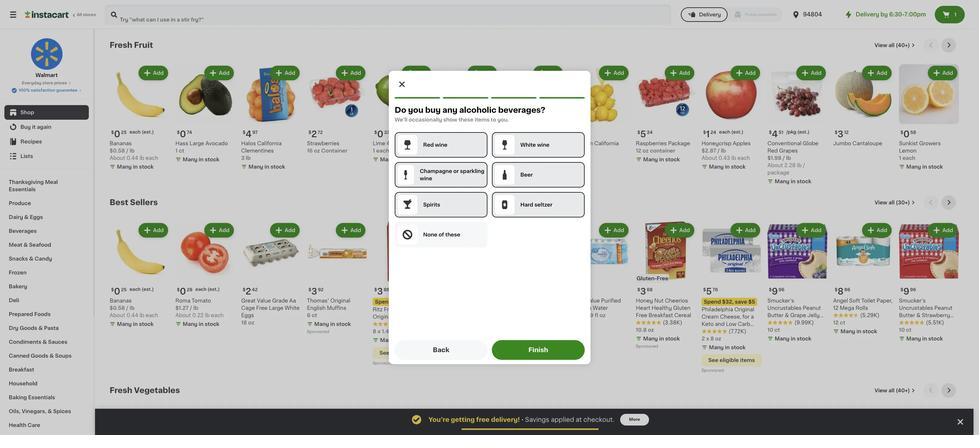 Task type: locate. For each thing, give the bounding box(es) containing it.
savings
[[525, 418, 550, 423]]

1 horizontal spatial uncrustables
[[899, 306, 933, 311]]

$0.58 for each (est.)
[[110, 306, 125, 311]]

lime 42 1 each
[[373, 141, 393, 154]]

sandwich down strawberry
[[912, 321, 937, 326]]

1 vertical spatial fresh
[[384, 307, 398, 313]]

1 uncrustables from the left
[[768, 306, 802, 311]]

many in stock down 1.48
[[380, 338, 417, 343]]

sponsored badge image down the 10.8 oz
[[636, 345, 658, 349]]

sandwich inside smucker's uncrustables peanut butter & strawberry jam sandwich
[[912, 321, 937, 326]]

2 grapes from the left
[[505, 148, 523, 154]]

2 $5 from the left
[[749, 300, 755, 305]]

2 $ 9 96 from the left
[[901, 288, 916, 296]]

x down "lifestyle"
[[706, 337, 709, 342]]

2 view from the top
[[875, 200, 888, 205]]

$1.98 for grapes
[[505, 156, 519, 161]]

1 horizontal spatial save
[[735, 300, 747, 305]]

2 horizontal spatial 5
[[706, 288, 712, 296]]

1 seedless from the left
[[471, 141, 495, 146]]

package inside conventional globe red grapes $1.98 / lb about 2.28 lb / package
[[768, 170, 790, 175]]

92 for thomas' original english muffins
[[318, 288, 324, 292]]

oz inside great value purified drinking water 40 x 16.9 fl oz
[[600, 313, 606, 318]]

1 smucker's from the left
[[768, 299, 794, 304]]

$ inside $ 0 28 each (est.)
[[177, 288, 180, 292]]

1 inside hass large avocado 1 ct
[[175, 148, 178, 154]]

0 horizontal spatial great
[[241, 299, 256, 304]]

fresh for fresh vegetables
[[110, 387, 132, 395]]

about down '$2.87'
[[702, 156, 718, 161]]

meal
[[45, 180, 58, 185]]

/ up "sparkling"
[[471, 163, 473, 168]]

delivery
[[856, 12, 880, 17], [699, 12, 721, 17]]

0 horizontal spatial wine
[[420, 176, 432, 181]]

see eligible items for 3
[[380, 351, 426, 356]]

4 for $ 4 81 /pkg (est.)
[[509, 130, 515, 139]]

walmart logo image
[[31, 38, 63, 70]]

1 horizontal spatial see
[[709, 358, 719, 363]]

bananas $0.58 / lb about 0.44 lb each down $ 0 25 each (est.)
[[110, 299, 158, 318]]

0 vertical spatial (40+)
[[896, 43, 910, 48]]

1 vertical spatial item carousel region
[[110, 196, 959, 378]]

california inside premium california lemons 2 lb bag
[[595, 141, 619, 146]]

about inside the honeycrisp apples $2.87 / lb about 0.43 lb each
[[702, 156, 718, 161]]

1 4 from the left
[[246, 130, 252, 139]]

25 for $ 0 25
[[121, 131, 127, 135]]

$1.98 inside conventional globe red grapes $1.98 / lb about 2.28 lb / package
[[768, 156, 782, 161]]

0 horizontal spatial 8
[[373, 329, 376, 335]]

peanut up jelly
[[803, 306, 821, 311]]

1 grapes from the left
[[450, 148, 469, 154]]

bananas down $ 0 25
[[110, 141, 132, 146]]

great for great value grade aa cage free large white eggs 18 oz
[[241, 299, 256, 304]]

1 view all (40+) from the top
[[875, 43, 910, 48]]

breakfast down healthy
[[649, 313, 673, 318]]

1 vertical spatial breakfast
[[9, 368, 34, 373]]

package down 2.28
[[768, 170, 790, 175]]

items for 3
[[411, 351, 426, 356]]

california
[[257, 141, 282, 146], [595, 141, 619, 146]]

value left grade
[[257, 299, 271, 304]]

wine
[[435, 143, 447, 148], [537, 143, 550, 148], [420, 176, 432, 181]]

2 uncrustables from the left
[[899, 306, 933, 311]]

many in stock down 0.22
[[183, 322, 219, 327]]

$1.98 for red
[[768, 156, 782, 161]]

strawberries 16 oz container
[[307, 141, 348, 154]]

1 all from the top
[[889, 43, 895, 48]]

$ 9 96 for smucker's uncrustables peanut butter & grape jelly sandwich
[[769, 288, 785, 296]]

1 vertical spatial all
[[889, 200, 895, 205]]

see for 5
[[709, 358, 719, 363]]

0 vertical spatial view
[[875, 43, 888, 48]]

1 horizontal spatial wine
[[435, 143, 447, 148]]

wine for red wine
[[435, 143, 447, 148]]

5 left 34
[[640, 130, 646, 139]]

& inside the 'smucker's uncrustables peanut butter & grape jelly sandwich'
[[785, 313, 789, 318]]

champagne or sparkling wine
[[420, 169, 484, 181]]

2 california from the left
[[595, 141, 619, 146]]

0 vertical spatial $ 3 92
[[572, 130, 587, 139]]

0 horizontal spatial red
[[423, 143, 434, 148]]

do you buy any alcoholic beverages? we'll occasionally show these items to you.
[[395, 106, 545, 122]]

2 (40+) from the top
[[896, 389, 910, 394]]

10 down jam
[[899, 328, 905, 333]]

96 for smucker's uncrustables peanut butter & strawberry jam sandwich
[[910, 288, 916, 292]]

0 for $ 0 25
[[114, 130, 120, 139]]

4 left the 51 on the top right of page
[[772, 130, 778, 139]]

0 horizontal spatial free
[[256, 306, 268, 311]]

package down 2.43 at the right of page
[[505, 170, 527, 175]]

$ inside $ 3 88
[[374, 288, 377, 292]]

3 grapes from the left
[[779, 148, 798, 154]]

0 inside 'element'
[[180, 288, 186, 296]]

see down 8 x 1.48 oz
[[380, 351, 390, 356]]

1 96 from the left
[[779, 288, 785, 292]]

1 vertical spatial essentials
[[28, 396, 55, 401]]

ct down hass
[[179, 148, 184, 154]]

(est.)
[[142, 130, 154, 135], [469, 130, 481, 135], [535, 130, 547, 135], [732, 130, 744, 135], [798, 130, 810, 135], [142, 288, 154, 292], [208, 288, 220, 292]]

many in stock down the sunkist growers lemon 1 each on the right top
[[907, 165, 943, 170]]

fresh left vegetables
[[110, 387, 132, 395]]

package for about 2.43 lb / package
[[505, 170, 527, 175]]

$0.25 each (estimated) element for each (est.)
[[110, 285, 170, 298]]

all inside popup button
[[889, 200, 895, 205]]

1 9 from the left
[[772, 288, 778, 296]]

0 vertical spatial goods
[[20, 326, 37, 331]]

many down $ 0 25 each (est.)
[[117, 322, 132, 327]]

package for about 2.28 lb / package
[[768, 170, 790, 175]]

$
[[111, 131, 114, 135], [177, 131, 180, 135], [243, 131, 246, 135], [309, 131, 311, 135], [374, 131, 377, 135], [440, 131, 443, 135], [506, 131, 509, 135], [572, 131, 575, 135], [638, 131, 640, 135], [703, 131, 706, 135], [769, 131, 772, 135], [835, 131, 838, 135], [901, 131, 904, 135], [111, 288, 114, 292], [177, 288, 180, 292], [243, 288, 246, 292], [309, 288, 311, 292], [374, 288, 377, 292], [638, 288, 640, 292], [703, 288, 706, 292], [769, 288, 772, 292], [835, 288, 838, 292], [901, 288, 904, 292]]

0 horizontal spatial 42
[[252, 288, 258, 292]]

1 view all (40+) button from the top
[[872, 38, 918, 53]]

12 ct
[[834, 321, 846, 326]]

1 horizontal spatial x
[[579, 313, 582, 318]]

1 horizontal spatial see eligible items button
[[702, 355, 762, 367]]

1 horizontal spatial eggs
[[241, 313, 254, 318]]

96
[[779, 288, 785, 292], [910, 288, 916, 292]]

foods
[[34, 312, 51, 317]]

2 save from the left
[[735, 300, 747, 305]]

1 bananas $0.58 / lb about 0.44 lb each from the top
[[110, 141, 158, 161]]

original up for
[[735, 307, 755, 313]]

great for great value purified drinking water 40 x 16.9 fl oz
[[570, 299, 585, 304]]

all for 0
[[889, 43, 895, 48]]

bananas $0.58 / lb about 0.44 lb each down $ 0 25
[[110, 141, 158, 161]]

None search field
[[105, 4, 671, 25]]

2 horizontal spatial items
[[740, 358, 755, 363]]

peanut for grape
[[803, 306, 821, 311]]

(5.51k)
[[926, 321, 944, 326]]

red inside conventional globe red grapes $1.98 / lb about 2.28 lb / package
[[768, 148, 778, 154]]

0 vertical spatial all
[[889, 43, 895, 48]]

0 horizontal spatial delivery
[[699, 12, 721, 17]]

2 bananas $0.58 / lb about 0.44 lb each from the top
[[110, 299, 158, 318]]

1 vertical spatial view all (40+)
[[875, 389, 910, 394]]

2 25 from the top
[[121, 288, 127, 292]]

0 horizontal spatial $ 9 96
[[769, 288, 785, 296]]

1 $0.58 from the top
[[110, 148, 125, 154]]

smucker's inside smucker's uncrustables peanut butter & strawberry jam sandwich
[[899, 299, 926, 304]]

1 horizontal spatial value
[[586, 299, 600, 304]]

ct for angel soft toilet paper, 12 mega rolls
[[840, 321, 846, 326]]

1 horizontal spatial see eligible items
[[709, 358, 755, 363]]

2 each (est.) from the left
[[719, 130, 744, 135]]

1 horizontal spatial 5
[[640, 130, 646, 139]]

free inside great value grade aa cage free large white eggs 18 oz
[[256, 306, 268, 311]]

package inside sun harvest seedless red grapes $2.18 / lb about 2.4 lb / package
[[474, 163, 496, 168]]

1 inside the sunkist growers lemon 1 each
[[899, 156, 902, 161]]

2 smucker's from the left
[[899, 299, 926, 304]]

package inside "green seedless grapes bag $1.98 / lb about 2.43 lb / package"
[[505, 170, 527, 175]]

breakfast inside "breakfast" link
[[9, 368, 34, 373]]

0 horizontal spatial each (est.)
[[130, 130, 154, 135]]

great inside great value grade aa cage free large white eggs 18 oz
[[241, 299, 256, 304]]

butter left grape
[[768, 313, 784, 318]]

essentials inside thanksgiving meal essentials
[[9, 187, 36, 192]]

1 vertical spatial eggs
[[241, 313, 254, 318]]

92 up premium
[[581, 131, 587, 135]]

1 vertical spatial large
[[269, 306, 283, 311]]

stock
[[205, 157, 219, 162], [402, 157, 417, 162], [665, 157, 680, 162], [139, 165, 154, 170], [271, 165, 285, 170], [731, 165, 746, 170], [929, 165, 943, 170], [468, 172, 483, 177], [534, 179, 549, 184], [797, 179, 812, 184], [139, 322, 154, 327], [205, 322, 219, 327], [336, 322, 351, 327], [863, 329, 878, 335], [665, 337, 680, 342], [797, 337, 812, 342], [929, 337, 943, 342], [402, 338, 417, 343], [731, 345, 746, 351]]

halos california clementines 3 lb
[[241, 141, 282, 161]]

0 vertical spatial large
[[190, 141, 204, 146]]

0 horizontal spatial california
[[257, 141, 282, 146]]

buy
[[425, 106, 441, 114]]

1 vertical spatial see eligible items
[[709, 358, 755, 363]]

1 vertical spatial free
[[256, 306, 268, 311]]

$ 0 28 each (est.)
[[177, 288, 220, 296]]

seedless inside sun harvest seedless red grapes $2.18 / lb about 2.4 lb / package
[[471, 141, 495, 146]]

butter for smucker's uncrustables peanut butter & grape jelly sandwich
[[768, 313, 784, 318]]

2 horizontal spatial free
[[657, 276, 669, 282]]

1 item carousel region from the top
[[110, 38, 959, 190]]

(40+) for vegetables
[[896, 389, 910, 394]]

items inside do you buy any alcoholic beverages? we'll occasionally show these items to you.
[[475, 117, 490, 122]]

3
[[575, 130, 580, 139], [838, 130, 844, 139], [241, 156, 245, 161], [311, 288, 317, 296], [377, 288, 383, 296], [640, 288, 646, 296]]

about inside "green seedless grapes bag $1.98 / lb about 2.43 lb / package"
[[505, 163, 520, 168]]

2 0.44 from the top
[[127, 313, 138, 318]]

0 horizontal spatial spend
[[375, 300, 392, 305]]

large
[[190, 141, 204, 146], [269, 306, 283, 311]]

smucker's uncrustables peanut butter & grape jelly sandwich
[[768, 299, 821, 326]]

1 spend from the left
[[375, 300, 392, 305]]

1 bananas from the top
[[110, 141, 132, 146]]

see eligible items
[[380, 351, 426, 356], [709, 358, 755, 363]]

sandwich for strawberry
[[912, 321, 937, 326]]

apples
[[733, 141, 751, 146]]

2 /pkg from the left
[[523, 130, 534, 135]]

original for cheese,
[[735, 307, 755, 313]]

treatment tracker modal dialog
[[95, 409, 974, 436]]

wine for white wine
[[537, 143, 550, 148]]

18
[[241, 321, 247, 326]]

2 vertical spatial item carousel region
[[110, 384, 959, 436]]

0 horizontal spatial seedless
[[471, 141, 495, 146]]

red inside sun harvest seedless red grapes $2.18 / lb about 2.4 lb / package
[[439, 148, 449, 154]]

butter up jam
[[899, 313, 915, 318]]

peanut inside smucker's uncrustables peanut butter & strawberry jam sandwich
[[935, 306, 953, 311]]

$1.98 inside "green seedless grapes bag $1.98 / lb about 2.43 lb / package"
[[505, 156, 519, 161]]

2 spend from the left
[[704, 300, 721, 305]]

$ 0 58
[[901, 130, 917, 139]]

prepared foods
[[9, 312, 51, 317]]

0 horizontal spatial smucker's
[[768, 299, 794, 304]]

butter inside smucker's uncrustables peanut butter & strawberry jam sandwich
[[899, 313, 915, 318]]

conventional
[[768, 141, 802, 146]]

lb inside premium california lemons 2 lb bag
[[575, 156, 580, 161]]

product group containing 8
[[834, 222, 894, 337]]

$1.98
[[505, 156, 519, 161], [768, 156, 782, 161]]

uncrustables for grape
[[768, 306, 802, 311]]

10 ct for smucker's uncrustables peanut butter & grape jelly sandwich
[[768, 328, 780, 333]]

view all (40+) for fresh vegetables
[[875, 389, 910, 394]]

& left soups at the bottom left of page
[[50, 354, 54, 359]]

ct down mega
[[840, 321, 846, 326]]

1 horizontal spatial peanut
[[935, 306, 953, 311]]

10 for smucker's uncrustables peanut butter & grape jelly sandwich
[[768, 328, 774, 333]]

0 vertical spatial white
[[520, 143, 536, 148]]

occasionally
[[409, 117, 442, 122]]

1 value from the left
[[257, 299, 271, 304]]

1 10 ct from the left
[[768, 328, 780, 333]]

/pkg inside $ 5 23 /pkg (est.)
[[458, 130, 468, 135]]

1 (40+) from the top
[[896, 43, 910, 48]]

$ 8 86
[[835, 288, 851, 296]]

1 horizontal spatial $ 3 92
[[572, 130, 587, 139]]

1 view from the top
[[875, 43, 888, 48]]

delivery for delivery
[[699, 12, 721, 17]]

canned
[[9, 354, 30, 359]]

34
[[647, 131, 653, 135]]

0 horizontal spatial white
[[285, 306, 300, 311]]

white inside add your shopping preferences element
[[520, 143, 536, 148]]

uncrustables up jam
[[899, 306, 933, 311]]

item carousel region containing fresh vegetables
[[110, 384, 959, 436]]

2 96 from the left
[[910, 288, 916, 292]]

goods down prepared foods
[[20, 326, 37, 331]]

wine down $4.81 per package (estimated) element
[[537, 143, 550, 148]]

88
[[384, 288, 390, 292]]

0 vertical spatial eligible
[[391, 351, 410, 356]]

$5
[[420, 300, 426, 305], [749, 300, 755, 305]]

0 horizontal spatial save
[[406, 300, 418, 305]]

recipes
[[20, 139, 42, 144]]

1 vertical spatial original
[[735, 307, 755, 313]]

1 horizontal spatial sandwich
[[912, 321, 937, 326]]

1 vertical spatial $0.25 each (estimated) element
[[110, 285, 170, 298]]

0 vertical spatial essentials
[[9, 187, 36, 192]]

0 horizontal spatial x
[[378, 329, 381, 335]]

2 peanut from the left
[[935, 306, 953, 311]]

1 horizontal spatial $ 9 96
[[901, 288, 916, 296]]

3 up premium
[[575, 130, 580, 139]]

$5.23 per package (estimated) element
[[439, 127, 499, 140]]

1 horizontal spatial smucker's
[[899, 299, 926, 304]]

value inside great value purified drinking water 40 x 16.9 fl oz
[[586, 299, 600, 304]]

0 horizontal spatial 10
[[768, 328, 774, 333]]

original inside philadelphia original cream cheese, for a keto and low carb lifestyle
[[735, 307, 755, 313]]

oz
[[314, 148, 320, 154], [643, 148, 649, 154], [600, 313, 606, 318], [248, 321, 254, 326], [648, 328, 654, 333], [394, 329, 400, 335], [715, 337, 722, 342]]

red left sun
[[423, 143, 434, 148]]

0 vertical spatial bananas $0.58 / lb about 0.44 lb each
[[110, 141, 158, 161]]

1 $0.25 each (estimated) element from the top
[[110, 127, 170, 140]]

0 vertical spatial free
[[657, 276, 669, 282]]

2 vertical spatial original
[[373, 315, 393, 320]]

white down aa
[[285, 306, 300, 311]]

1 /pkg from the left
[[458, 130, 468, 135]]

eggs
[[30, 215, 43, 220], [241, 313, 254, 318]]

eligible down 1.48
[[391, 351, 410, 356]]

4 inside $4.51 per package (estimated) element
[[772, 130, 778, 139]]

2 butter from the left
[[899, 313, 915, 318]]

about inside conventional globe red grapes $1.98 / lb about 2.28 lb / package
[[768, 163, 783, 168]]

package up "sparkling"
[[474, 163, 496, 168]]

$ inside $ 4 97
[[243, 131, 246, 135]]

1 horizontal spatial breakfast
[[649, 313, 673, 318]]

2 $1.98 from the left
[[768, 156, 782, 161]]

2 $0.58 from the top
[[110, 306, 125, 311]]

1 great from the left
[[241, 299, 256, 304]]

gluten-free
[[637, 276, 669, 282]]

1 horizontal spatial seedless
[[522, 141, 545, 146]]

2 9 from the left
[[904, 288, 910, 296]]

1 horizontal spatial 10
[[899, 328, 905, 333]]

sandwich inside the 'smucker's uncrustables peanut butter & grape jelly sandwich'
[[768, 321, 793, 326]]

seedless down $5.23 per package (estimated) element
[[471, 141, 495, 146]]

1 peanut from the left
[[803, 306, 821, 311]]

2 horizontal spatial x
[[706, 337, 709, 342]]

getting
[[451, 418, 475, 423]]

halos
[[241, 141, 256, 146]]

0 vertical spatial 92
[[581, 131, 587, 135]]

lemons
[[570, 148, 591, 154]]

honeycrisp
[[702, 141, 732, 146]]

10 ct down jam
[[899, 328, 912, 333]]

view for 0
[[875, 43, 888, 48]]

/pkg (est.)
[[787, 130, 810, 135]]

many in stock down the 10.8 oz
[[643, 337, 680, 342]]

1 vertical spatial eligible
[[720, 358, 739, 363]]

all for 9
[[889, 200, 895, 205]]

$0.25 each (estimated) element
[[110, 127, 170, 140], [110, 285, 170, 298]]

california inside halos california clementines 3 lb
[[257, 141, 282, 146]]

1 vertical spatial $0.58
[[110, 306, 125, 311]]

0 horizontal spatial original
[[331, 299, 350, 304]]

2 value from the left
[[586, 299, 600, 304]]

add
[[153, 71, 164, 76], [219, 71, 230, 76], [285, 71, 295, 76], [351, 71, 361, 76], [416, 71, 427, 76], [482, 71, 493, 76], [548, 71, 559, 76], [614, 71, 624, 76], [680, 71, 690, 76], [745, 71, 756, 76], [811, 71, 822, 76], [877, 71, 888, 76], [943, 71, 953, 76], [153, 228, 164, 233], [219, 228, 230, 233], [285, 228, 295, 233], [351, 228, 361, 233], [416, 228, 427, 233], [482, 228, 493, 233], [614, 228, 624, 233], [680, 228, 690, 233], [745, 228, 756, 233], [811, 228, 822, 233], [877, 228, 888, 233], [943, 228, 953, 233], [416, 416, 427, 422], [482, 416, 493, 422], [548, 416, 559, 422], [614, 416, 624, 422]]

about down $ 0 25 each (est.)
[[110, 313, 125, 318]]

jumbo cantaloupe
[[834, 141, 883, 146]]

$ 9 96
[[769, 288, 785, 296], [901, 288, 916, 296]]

2 view all (40+) from the top
[[875, 389, 910, 394]]

x right 40
[[579, 313, 582, 318]]

51
[[779, 131, 784, 135]]

view
[[875, 43, 888, 48], [875, 200, 888, 205], [875, 389, 888, 394]]

view for 9
[[875, 200, 888, 205]]

white inside great value grade aa cage free large white eggs 18 oz
[[285, 306, 300, 311]]

0 vertical spatial original
[[331, 299, 350, 304]]

about down $2.18
[[439, 163, 454, 168]]

show
[[443, 117, 457, 122]]

buy
[[20, 125, 31, 130]]

/pkg inside $ 4 81 /pkg (est.)
[[523, 130, 534, 135]]

/pkg right the 51 on the top right of page
[[787, 130, 797, 135]]

to
[[491, 117, 496, 122]]

2 horizontal spatial grapes
[[779, 148, 798, 154]]

main content containing 0
[[95, 29, 974, 436]]

1 vertical spatial bananas
[[110, 299, 132, 304]]

spend
[[375, 300, 392, 305], [704, 300, 721, 305]]

many down 1.48
[[380, 338, 395, 343]]

globe
[[803, 141, 819, 146]]

1 horizontal spatial eligible
[[720, 358, 739, 363]]

product group
[[110, 64, 170, 172], [175, 64, 235, 165], [241, 64, 301, 172], [307, 64, 367, 155], [373, 64, 433, 165], [439, 64, 499, 180], [505, 64, 564, 187], [570, 64, 630, 162], [636, 64, 696, 165], [702, 64, 762, 172], [768, 64, 828, 187], [834, 64, 894, 147], [899, 64, 959, 172], [110, 222, 170, 330], [175, 222, 235, 330], [241, 222, 301, 327], [307, 222, 367, 336], [373, 222, 433, 368], [439, 222, 499, 337], [570, 222, 630, 320], [636, 222, 696, 351], [702, 222, 762, 375], [768, 222, 828, 344], [834, 222, 894, 337], [899, 222, 959, 344], [373, 410, 433, 436], [439, 410, 499, 436], [505, 410, 564, 436], [570, 410, 630, 436], [899, 410, 959, 436]]

butter for smucker's uncrustables peanut butter & strawberry jam sandwich
[[899, 313, 915, 318]]

about inside sun harvest seedless red grapes $2.18 / lb about 2.4 lb / package
[[439, 163, 454, 168]]

value inside great value grade aa cage free large white eggs 18 oz
[[257, 299, 271, 304]]

1 $ 9 96 from the left
[[769, 288, 785, 296]]

each (est.) inside $1.24 each (estimated) element
[[719, 130, 744, 135]]

0 horizontal spatial see eligible items
[[380, 351, 426, 356]]

any
[[442, 106, 457, 114]]

1 $1.98 from the left
[[505, 156, 519, 161]]

many down 2.4
[[446, 172, 461, 177]]

butter inside the 'smucker's uncrustables peanut butter & grape jelly sandwich'
[[768, 313, 784, 318]]

0 horizontal spatial $ 3 92
[[309, 288, 324, 296]]

original inside thomas' original english muffins 6 ct
[[331, 299, 350, 304]]

about down $1.27
[[175, 313, 191, 318]]

10 ct down the 'smucker's uncrustables peanut butter & grape jelly sandwich'
[[768, 328, 780, 333]]

sauces
[[48, 340, 67, 345]]

0 horizontal spatial butter
[[768, 313, 784, 318]]

4 inside $4.81 per package (estimated) element
[[509, 130, 515, 139]]

seedless up "bag" at top right
[[522, 141, 545, 146]]

each (est.) right $ 0 25
[[130, 130, 154, 135]]

drinking
[[570, 306, 592, 311]]

2 vertical spatial all
[[889, 389, 895, 394]]

12 inside the angel soft toilet paper, 12 mega rolls
[[834, 306, 839, 311]]

0 horizontal spatial 92
[[318, 288, 324, 292]]

3 item carousel region from the top
[[110, 384, 959, 436]]

instacart logo image
[[25, 10, 69, 19]]

& left sauces
[[43, 340, 47, 345]]

delivery button
[[681, 7, 728, 22]]

5 for $ 5 34
[[640, 130, 646, 139]]

$4.51 per package (estimated) element
[[768, 127, 828, 140]]

rolls
[[856, 306, 868, 311]]

view all (40+) button for fresh vegetables
[[872, 384, 918, 398]]

$ 3 92 for premium california lemons
[[572, 130, 587, 139]]

many down the 10.8 oz
[[643, 337, 658, 342]]

3 4 from the left
[[772, 130, 778, 139]]

$ inside $ 0 25
[[111, 131, 114, 135]]

about
[[110, 156, 125, 161], [702, 156, 718, 161], [439, 163, 454, 168], [505, 163, 520, 168], [768, 163, 783, 168], [110, 313, 125, 318], [175, 313, 191, 318]]

3 /pkg from the left
[[787, 130, 797, 135]]

sponsored badge image down 8 x 1.48 oz
[[373, 362, 395, 366]]

1 $5 from the left
[[420, 300, 426, 305]]

$1.98 down conventional on the top of the page
[[768, 156, 782, 161]]

ct inside hass large avocado 1 ct
[[179, 148, 184, 154]]

1 horizontal spatial $5
[[749, 300, 755, 305]]

stacks
[[400, 307, 417, 313]]

cage
[[241, 306, 255, 311]]

2 10 ct from the left
[[899, 328, 912, 333]]

philadelphia
[[702, 307, 733, 313]]

value
[[257, 299, 271, 304], [586, 299, 600, 304]]

0 horizontal spatial /pkg
[[458, 130, 468, 135]]

great inside great value purified drinking water 40 x 16.9 fl oz
[[570, 299, 585, 304]]

0 vertical spatial items
[[475, 117, 490, 122]]

3 down halos
[[241, 156, 245, 161]]

oz right 16
[[314, 148, 320, 154]]

3 for premium california lemons
[[575, 130, 580, 139]]

1 horizontal spatial 42
[[387, 141, 393, 146]]

4 for $ 4 51
[[772, 130, 778, 139]]

1 10 from the left
[[768, 328, 774, 333]]

wine up $2.18
[[435, 143, 447, 148]]

0 horizontal spatial eligible
[[391, 351, 410, 356]]

42 right the lime
[[387, 141, 393, 146]]

bag
[[525, 148, 535, 154]]

2 view all (40+) button from the top
[[872, 384, 918, 398]]

peanut inside the 'smucker's uncrustables peanut butter & grape jelly sandwich'
[[803, 306, 821, 311]]

2 10 from the left
[[899, 328, 905, 333]]

1 california from the left
[[257, 141, 282, 146]]

9 up the 'smucker's uncrustables peanut butter & grape jelly sandwich'
[[772, 288, 778, 296]]

main content
[[95, 29, 974, 436]]

gluten-
[[637, 276, 657, 282]]

1 butter from the left
[[768, 313, 784, 318]]

$ 4 97
[[243, 130, 258, 139]]

4 for $ 4 97
[[246, 130, 252, 139]]

canned goods & soups
[[9, 354, 72, 359]]

$ 9 96 for smucker's uncrustables peanut butter & strawberry jam sandwich
[[901, 288, 916, 296]]

1 vertical spatial items
[[411, 351, 426, 356]]

each (est.) for 1
[[719, 130, 744, 135]]

0 horizontal spatial uncrustables
[[768, 306, 802, 311]]

fresh down $20,
[[384, 307, 398, 313]]

it
[[32, 125, 36, 130]]

1 each (est.) from the left
[[130, 130, 154, 135]]

bakery
[[9, 284, 27, 290]]

1 0.44 from the top
[[127, 156, 138, 161]]

92 for premium california lemons
[[581, 131, 587, 135]]

5 for $ 5 76
[[706, 288, 712, 296]]

uncrustables up grape
[[768, 306, 802, 311]]

0 horizontal spatial 9
[[772, 288, 778, 296]]

many down 'lime 42 1 each'
[[380, 157, 395, 162]]

goods down condiments & sauces on the left
[[31, 354, 48, 359]]

/pkg
[[458, 130, 468, 135], [523, 130, 534, 135], [787, 130, 797, 135]]

smucker's
[[768, 299, 794, 304], [899, 299, 926, 304]]

2 vertical spatial free
[[636, 313, 647, 318]]

see eligible items button for 5
[[702, 355, 762, 367]]

2 bananas from the top
[[110, 299, 132, 304]]

view inside popup button
[[875, 200, 888, 205]]

2 4 from the left
[[509, 130, 515, 139]]

5 inside $5.23 per package (estimated) element
[[443, 130, 449, 139]]

0 for $ 0 28 each (est.)
[[180, 288, 186, 296]]

2 horizontal spatial wine
[[537, 143, 550, 148]]

many in stock down 'lime 42 1 each'
[[380, 157, 417, 162]]

item carousel region
[[110, 38, 959, 190], [110, 196, 959, 378], [110, 384, 959, 436]]

/ down honeycrisp at the top of the page
[[718, 148, 720, 154]]

value up water
[[586, 299, 600, 304]]

see for 3
[[380, 351, 390, 356]]

keto
[[702, 322, 714, 327]]

add button
[[139, 67, 167, 80], [205, 67, 233, 80], [271, 67, 299, 80], [337, 67, 365, 80], [402, 67, 431, 80], [468, 67, 496, 80], [534, 67, 562, 80], [600, 67, 628, 80], [666, 67, 694, 80], [731, 67, 760, 80], [797, 67, 826, 80], [863, 67, 891, 80], [929, 67, 957, 80], [139, 224, 167, 237], [205, 224, 233, 237], [271, 224, 299, 237], [337, 224, 365, 237], [402, 224, 431, 237], [468, 224, 496, 237], [600, 224, 628, 237], [666, 224, 694, 237], [731, 224, 760, 237], [797, 224, 826, 237], [863, 224, 891, 237], [929, 224, 957, 237], [402, 412, 431, 426], [468, 412, 496, 426], [534, 412, 562, 426], [600, 412, 628, 426]]

25 inside $ 0 25 each (est.)
[[121, 288, 127, 292]]

value for water
[[586, 299, 600, 304]]

service type group
[[681, 7, 783, 22]]

each (est.) up apples
[[719, 130, 744, 135]]

96 up smucker's uncrustables peanut butter & strawberry jam sandwich
[[910, 288, 916, 292]]

many in stock down $ 0 25 each (est.)
[[117, 322, 154, 327]]

0 vertical spatial 25
[[121, 131, 127, 135]]

100%
[[19, 88, 30, 92]]

3 all from the top
[[889, 389, 895, 394]]

1 vertical spatial 42
[[252, 288, 258, 292]]

$ inside "$ 2 42"
[[243, 288, 246, 292]]

many in stock down halos california clementines 3 lb
[[249, 165, 285, 170]]

/pkg for 5
[[458, 130, 468, 135]]

/ up 2.4
[[454, 156, 456, 161]]

in
[[199, 157, 204, 162], [396, 157, 401, 162], [659, 157, 664, 162], [133, 165, 138, 170], [265, 165, 269, 170], [725, 165, 730, 170], [923, 165, 927, 170], [462, 172, 467, 177], [528, 179, 533, 184], [791, 179, 796, 184], [133, 322, 138, 327], [199, 322, 204, 327], [330, 322, 335, 327], [857, 329, 862, 335], [659, 337, 664, 342], [791, 337, 796, 342], [923, 337, 927, 342], [396, 338, 401, 343], [725, 345, 730, 351]]

2 vertical spatial items
[[740, 358, 755, 363]]

1 vertical spatial view all (40+) button
[[872, 384, 918, 398]]

see eligible items button down 1.48
[[373, 347, 433, 360]]

1 25 from the top
[[121, 131, 127, 135]]

/pkg right 81
[[523, 130, 534, 135]]

2 sandwich from the left
[[912, 321, 937, 326]]

$ inside '$ 0 74'
[[177, 131, 180, 135]]

1.48
[[382, 329, 393, 335]]

2 horizontal spatial /pkg
[[787, 130, 797, 135]]

large inside hass large avocado 1 ct
[[190, 141, 204, 146]]

sandwich down grape
[[768, 321, 793, 326]]

8 left 86
[[838, 288, 844, 296]]

sponsored badge image
[[307, 330, 329, 335], [636, 345, 658, 349], [373, 362, 395, 366], [702, 369, 724, 373]]

2 great from the left
[[570, 299, 585, 304]]

2 seedless from the left
[[522, 141, 545, 146]]

free right cage
[[256, 306, 268, 311]]

92 up thomas'
[[318, 288, 324, 292]]

ct
[[179, 148, 184, 154], [312, 313, 317, 318], [840, 321, 846, 326], [775, 328, 780, 333], [906, 328, 912, 333]]

3 for spend $20, save $5
[[377, 288, 383, 296]]

1 save from the left
[[406, 300, 418, 305]]

$ inside $ 0 25 each (est.)
[[111, 288, 114, 292]]

& left grape
[[785, 313, 789, 318]]

1 vertical spatial 8
[[373, 329, 376, 335]]

0 horizontal spatial value
[[257, 299, 271, 304]]

condiments
[[9, 340, 41, 345]]

(est.) inside $ 0 25 each (est.)
[[142, 288, 154, 292]]

1 horizontal spatial red
[[439, 148, 449, 154]]

1 vertical spatial 0.44
[[127, 313, 138, 318]]

/ down $ 0 25 each (est.)
[[126, 306, 128, 311]]

/ down $ 0 25
[[126, 148, 128, 154]]

ct right "6"
[[312, 313, 317, 318]]

2 $0.25 each (estimated) element from the top
[[110, 285, 170, 298]]

0 vertical spatial view all (40+)
[[875, 43, 910, 48]]

2 all from the top
[[889, 200, 895, 205]]

0 vertical spatial fresh
[[110, 41, 132, 49]]

dry goods & pasta
[[9, 326, 59, 331]]

for
[[743, 315, 750, 320]]

$0.58
[[110, 148, 125, 154], [110, 306, 125, 311]]

$ inside $ 1 24
[[703, 131, 706, 135]]

large down grade
[[269, 306, 283, 311]]

about left 2.28
[[768, 163, 783, 168]]

spend up the philadelphia
[[704, 300, 721, 305]]

vinegars,
[[22, 409, 46, 415]]

$ inside $ 4 81 /pkg (est.)
[[506, 131, 509, 135]]

1 sandwich from the left
[[768, 321, 793, 326]]

ct for smucker's uncrustables peanut butter & strawberry jam sandwich
[[906, 328, 912, 333]]

items down alcoholic
[[475, 117, 490, 122]]

$ 9 96 up smucker's uncrustables peanut butter & strawberry jam sandwich
[[901, 288, 916, 296]]



Task type: vqa. For each thing, say whether or not it's contained in the screenshot.
3rd 4 from right
yes



Task type: describe. For each thing, give the bounding box(es) containing it.
1 vertical spatial these
[[445, 233, 460, 238]]

/pkg for 4
[[523, 130, 534, 135]]

alcoholic
[[459, 106, 496, 114]]

x for 5
[[706, 337, 709, 342]]

each (est.) for 0
[[130, 130, 154, 135]]

at
[[576, 418, 582, 423]]

(est.) inside $ 0 28 each (est.)
[[208, 288, 220, 292]]

avocado
[[206, 141, 228, 146]]

great value purified drinking water 40 x 16.9 fl oz
[[570, 299, 621, 318]]

bananas for each (est.)
[[110, 299, 132, 304]]

3 inside halos california clementines 3 lb
[[241, 156, 245, 161]]

prepared foods link
[[4, 308, 89, 322]]

3 view from the top
[[875, 389, 888, 394]]

many down container
[[643, 157, 658, 162]]

lists link
[[4, 149, 89, 164]]

stores
[[83, 13, 96, 17]]

/pkg inside $4.51 per package (estimated) element
[[787, 130, 797, 135]]

$ inside $ 0 58
[[901, 131, 904, 135]]

thomas' original english muffins 6 ct
[[307, 299, 350, 318]]

see eligible items button for 3
[[373, 347, 433, 360]]

honey
[[636, 299, 653, 304]]

$1.27
[[175, 306, 189, 311]]

smucker's for smucker's uncrustables peanut butter & grape jelly sandwich
[[768, 299, 794, 304]]

product group containing 1
[[702, 64, 762, 172]]

0 horizontal spatial eggs
[[30, 215, 43, 220]]

heart
[[636, 306, 651, 311]]

snacks
[[9, 257, 28, 262]]

(40+) for fruit
[[896, 43, 910, 48]]

42 inside 'lime 42 1 each'
[[387, 141, 393, 146]]

thanksgiving meal essentials
[[9, 180, 58, 192]]

many in stock down '(9.99k)'
[[775, 337, 812, 342]]

beverages?
[[498, 106, 545, 114]]

1 inside 'lime 42 1 each'
[[373, 148, 375, 154]]

muffins
[[327, 306, 346, 311]]

angel soft toilet paper, 12 mega rolls
[[834, 299, 893, 311]]

grape
[[791, 313, 806, 318]]

strawberry
[[922, 313, 950, 318]]

$ inside $ 5 23 /pkg (est.)
[[440, 131, 443, 135]]

& right dairy
[[24, 215, 29, 220]]

$0.58 for 0
[[110, 148, 125, 154]]

condiments & sauces
[[9, 340, 67, 345]]

snacks & candy
[[9, 257, 52, 262]]

/ inside the honeycrisp apples $2.87 / lb about 0.43 lb each
[[718, 148, 720, 154]]

health
[[9, 423, 26, 428]]

spend for 3
[[375, 300, 392, 305]]

many down 2.28
[[775, 179, 790, 184]]

many in stock down 2.4
[[446, 172, 483, 177]]

oils, vinegars, & spices link
[[4, 405, 89, 419]]

meat
[[9, 243, 22, 248]]

harvest
[[450, 141, 470, 146]]

each inside the sunkist growers lemon 1 each
[[903, 156, 916, 161]]

33
[[384, 131, 390, 135]]

many in stock down (5.29k)
[[841, 329, 878, 335]]

10.8
[[636, 328, 647, 333]]

many down the 12 ct
[[841, 329, 856, 335]]

about down $ 0 25
[[110, 156, 125, 161]]

green seedless grapes bag $1.98 / lb about 2.43 lb / package
[[505, 141, 545, 175]]

beverages link
[[4, 224, 89, 238]]

jelly
[[808, 313, 820, 318]]

red inside add your shopping preferences element
[[423, 143, 434, 148]]

each inside $ 0 28 each (est.)
[[195, 288, 207, 292]]

many in stock up best sellers
[[117, 165, 154, 170]]

3 for jumbo cantaloupe
[[838, 130, 844, 139]]

•
[[521, 417, 524, 423]]

view all (30+) button
[[872, 196, 918, 210]]

/ right 2.28
[[803, 163, 805, 168]]

dry
[[9, 326, 18, 331]]

many in stock down container
[[643, 157, 680, 162]]

many in stock down hass large avocado 1 ct
[[183, 157, 219, 162]]

purified
[[601, 299, 621, 304]]

oz right the 10.8
[[648, 328, 654, 333]]

view all (40+) for fresh fruit
[[875, 43, 910, 48]]

view all (40+) button for fresh fruit
[[872, 38, 918, 53]]

sponsored badge image down the 2 x 8 oz
[[702, 369, 724, 373]]

fl
[[595, 313, 598, 318]]

0 vertical spatial 8
[[838, 288, 844, 296]]

(est.) inside $ 5 23 /pkg (est.)
[[469, 130, 481, 135]]

back
[[433, 348, 449, 354]]

2 up cage
[[246, 288, 251, 296]]

everyday store prices link
[[22, 80, 71, 86]]

lb inside halos california clementines 3 lb
[[246, 156, 251, 161]]

original for muffins
[[331, 299, 350, 304]]

by
[[881, 12, 888, 17]]

9 for smucker's uncrustables peanut butter & strawberry jam sandwich
[[904, 288, 910, 296]]

these inside do you buy any alcoholic beverages? we'll occasionally show these items to you.
[[458, 117, 473, 122]]

items for 5
[[740, 358, 755, 363]]

goods for canned
[[31, 354, 48, 359]]

$5 for 5
[[749, 300, 755, 305]]

none
[[423, 233, 437, 238]]

$ inside $ 5 76
[[703, 288, 706, 292]]

0.44 for each (est.)
[[127, 313, 138, 318]]

eligible for 3
[[391, 351, 410, 356]]

oils, vinegars, & spices
[[9, 409, 71, 415]]

shop
[[20, 110, 34, 115]]

grapes inside "green seedless grapes bag $1.98 / lb about 2.43 lb / package"
[[505, 148, 523, 154]]

you're
[[429, 418, 449, 423]]

& inside smucker's uncrustables peanut butter & strawberry jam sandwich
[[917, 313, 921, 318]]

12 inside $ 3 12
[[844, 131, 849, 135]]

meat & seafood
[[9, 243, 51, 248]]

6
[[307, 313, 311, 318]]

x for 3
[[378, 329, 381, 335]]

ct for smucker's uncrustables peanut butter & grape jelly sandwich
[[775, 328, 780, 333]]

value for cage
[[257, 299, 271, 304]]

smucker's for smucker's uncrustables peanut butter & strawberry jam sandwich
[[899, 299, 926, 304]]

shop link
[[4, 105, 89, 120]]

oz inside great value grade aa cage free large white eggs 18 oz
[[248, 321, 254, 326]]

oz down "lifestyle"
[[715, 337, 722, 342]]

canned goods & soups link
[[4, 350, 89, 363]]

dairy
[[9, 215, 23, 220]]

raspberries package 12 oz container
[[636, 141, 690, 154]]

(est.) inside $ 4 81 /pkg (est.)
[[535, 130, 547, 135]]

many down clementines
[[249, 165, 263, 170]]

best
[[110, 199, 128, 207]]

(30+)
[[896, 200, 910, 205]]

grapes inside conventional globe red grapes $1.98 / lb about 2.28 lb / package
[[779, 148, 798, 154]]

bakery link
[[4, 280, 89, 294]]

many down english at left bottom
[[314, 322, 329, 327]]

add your shopping preferences element
[[389, 71, 591, 365]]

ritz fresh stacks original crackers
[[373, 307, 417, 320]]

many down $ 0 25
[[117, 165, 132, 170]]

snacks & candy link
[[4, 252, 89, 266]]

bananas $0.58 / lb about 0.44 lb each for each (est.)
[[110, 299, 158, 318]]

5 for $ 5 23 /pkg (est.)
[[443, 130, 449, 139]]

baking essentials link
[[4, 391, 89, 405]]

each inside roma tomato $1.27 / lb about 0.22 lb each
[[211, 313, 224, 318]]

2 x 8 oz
[[702, 337, 722, 342]]

96 for smucker's uncrustables peanut butter & grape jelly sandwich
[[779, 288, 785, 292]]

soups
[[55, 354, 72, 359]]

72
[[318, 131, 323, 135]]

$ 5 76
[[703, 288, 718, 296]]

$ inside $ 3 12
[[835, 131, 838, 135]]

walmart link
[[31, 38, 63, 79]]

16
[[307, 148, 313, 154]]

0 for $ 0 33
[[377, 130, 383, 139]]

sponsored badge image down "6"
[[307, 330, 329, 335]]

breakfast inside "honey nut cheerios heart healthy gluten free breakfast cereal"
[[649, 313, 673, 318]]

goods for dry
[[20, 326, 37, 331]]

2 left 72
[[311, 130, 317, 139]]

hard seltzer
[[520, 203, 552, 208]]

mega
[[840, 306, 855, 311]]

ct inside thomas' original english muffins 6 ct
[[312, 313, 317, 318]]

original inside ritz fresh stacks original crackers
[[373, 315, 393, 320]]

large inside great value grade aa cage free large white eggs 18 oz
[[269, 306, 283, 311]]

$ inside $ 0 33
[[374, 131, 377, 135]]

$2.18
[[439, 156, 452, 161]]

grade
[[272, 299, 288, 304]]

essentials inside "link"
[[28, 396, 55, 401]]

each inside 'lime 42 1 each'
[[376, 148, 389, 154]]

each inside the honeycrisp apples $2.87 / lb about 0.43 lb each
[[738, 156, 750, 161]]

checkout.
[[584, 418, 615, 423]]

many in stock down 0.43 at the right top
[[709, 165, 746, 170]]

24
[[711, 131, 717, 135]]

0 for $ 0 74
[[180, 130, 186, 139]]

breakfast link
[[4, 363, 89, 377]]

9 for smucker's uncrustables peanut butter & grape jelly sandwich
[[772, 288, 778, 296]]

wine inside champagne or sparkling wine
[[420, 176, 432, 181]]

oz inside strawberries 16 oz container
[[314, 148, 320, 154]]

/ right 2.43 at the right of page
[[540, 163, 542, 168]]

/ up 2.43 at the right of page
[[520, 156, 522, 161]]

bananas $0.58 / lb about 0.44 lb each for 0
[[110, 141, 158, 161]]

seafood
[[29, 243, 51, 248]]

california for premium california lemons 2 lb bag
[[595, 141, 619, 146]]

3 for honey nut cheerios heart healthy gluten free breakfast cereal
[[640, 288, 646, 296]]

more
[[629, 418, 640, 422]]

$5.63 element
[[570, 285, 630, 298]]

10 for smucker's uncrustables peanut butter & strawberry jam sandwich
[[899, 328, 905, 333]]

eligible for 5
[[720, 358, 739, 363]]

many down the beer
[[512, 179, 527, 184]]

$4.81 per package (estimated) element
[[505, 127, 564, 140]]

$ inside $ 5 34
[[638, 131, 640, 135]]

many in stock down muffins
[[314, 322, 351, 327]]

oz inside raspberries package 12 oz container
[[643, 148, 649, 154]]

about inside roma tomato $1.27 / lb about 0.22 lb each
[[175, 313, 191, 318]]

you
[[408, 106, 423, 114]]

& left pasta
[[38, 326, 43, 331]]

sun harvest seedless red grapes $2.18 / lb about 2.4 lb / package
[[439, 141, 496, 168]]

many in stock down (5.51k) on the bottom of the page
[[907, 337, 943, 342]]

2 inside premium california lemons 2 lb bag
[[570, 156, 574, 161]]

fresh for fresh fruit
[[110, 41, 132, 49]]

condiments & sauces link
[[4, 336, 89, 350]]

seedless inside "green seedless grapes bag $1.98 / lb about 2.43 lb / package"
[[522, 141, 545, 146]]

deli
[[9, 298, 19, 303]]

/ up 2.28
[[783, 156, 785, 161]]

$ inside $ 4 51
[[769, 131, 772, 135]]

$ 3 12
[[835, 130, 849, 139]]

sparkling
[[460, 169, 484, 174]]

uncrustables for strawberry
[[899, 306, 933, 311]]

eggs inside great value grade aa cage free large white eggs 18 oz
[[241, 313, 254, 318]]

sandwich for grape
[[768, 321, 793, 326]]

roma tomato $1.27 / lb about 0.22 lb each
[[175, 299, 224, 318]]

$5 for 3
[[420, 300, 426, 305]]

$ 1 24
[[703, 130, 717, 139]]

many in stock down the 2 x 8 oz
[[709, 345, 746, 351]]

/ inside roma tomato $1.27 / lb about 0.22 lb each
[[190, 306, 192, 311]]

delivery!
[[491, 418, 520, 423]]

a
[[751, 315, 754, 320]]

(est.) inside $1.24 each (estimated) element
[[732, 130, 744, 135]]

0.44 for 0
[[127, 156, 138, 161]]

see eligible items for 5
[[709, 358, 755, 363]]

spend for 5
[[704, 300, 721, 305]]

each inside $ 0 25 each (est.)
[[130, 288, 141, 292]]

beverages
[[9, 229, 37, 234]]

strawberries
[[307, 141, 340, 146]]

12 inside raspberries package 12 oz container
[[636, 148, 642, 154]]

candy
[[35, 257, 52, 262]]

dairy & eggs link
[[4, 211, 89, 224]]

94804 button
[[792, 4, 836, 25]]

$0.25 each (estimated) element for 0
[[110, 127, 170, 140]]

bananas for 0
[[110, 141, 132, 146]]

many in stock down 2.28
[[775, 179, 812, 184]]

delivery for delivery by 6:30-7:00pm
[[856, 12, 880, 17]]

ritz
[[373, 307, 383, 313]]

low
[[726, 322, 737, 327]]

& left candy
[[29, 257, 33, 262]]

you're getting free delivery!
[[429, 418, 520, 423]]

(est.) inside $4.51 per package (estimated) element
[[798, 130, 810, 135]]

$ inside $ 2 72
[[309, 131, 311, 135]]

conventional globe red grapes $1.98 / lb about 2.28 lb / package
[[768, 141, 819, 175]]

finish button
[[492, 341, 585, 360]]

many down the 'smucker's uncrustables peanut butter & grape jelly sandwich'
[[775, 337, 790, 342]]

$ 3 92 for thomas' original english muffins
[[309, 288, 324, 296]]

many down 0.22
[[183, 322, 198, 327]]

fresh inside ritz fresh stacks original crackers
[[384, 307, 398, 313]]

many down hass large avocado 1 ct
[[183, 157, 198, 162]]

2 item carousel region from the top
[[110, 196, 959, 378]]

satisfaction
[[31, 88, 55, 92]]

free inside "honey nut cheerios heart healthy gluten free breakfast cereal"
[[636, 313, 647, 318]]

many down the 2 x 8 oz
[[709, 345, 724, 351]]

1 inside button
[[955, 12, 957, 17]]

0 for $ 0 58
[[904, 130, 910, 139]]

many down jam
[[907, 337, 921, 342]]

thanksgiving meal essentials link
[[4, 175, 89, 197]]

save for 5
[[735, 300, 747, 305]]

many down 0.43 at the right top
[[709, 165, 724, 170]]

california for halos california clementines 3 lb
[[257, 141, 282, 146]]

3 for thomas' original english muffins
[[311, 288, 317, 296]]

delivery by 6:30-7:00pm
[[856, 12, 926, 17]]

10 ct for smucker's uncrustables peanut butter & strawberry jam sandwich
[[899, 328, 912, 333]]

grapes inside sun harvest seedless red grapes $2.18 / lb about 2.4 lb / package
[[450, 148, 469, 154]]

guarantee
[[56, 88, 77, 92]]

$ inside $ 8 86
[[835, 288, 838, 292]]

$1.24 each (estimated) element
[[702, 127, 762, 140]]

& right meat
[[24, 243, 28, 248]]

& left spices
[[48, 409, 52, 415]]

many in stock down the beer
[[512, 179, 549, 184]]

$0.28 each (estimated) element
[[175, 285, 235, 298]]

x inside great value purified drinking water 40 x 16.9 fl oz
[[579, 313, 582, 318]]

1 horizontal spatial 8
[[711, 337, 714, 342]]

2 down "lifestyle"
[[702, 337, 705, 342]]

peanut for strawberry
[[935, 306, 953, 311]]

oz right 1.48
[[394, 329, 400, 335]]

$ inside $ 3 68
[[638, 288, 640, 292]]

save for 3
[[406, 300, 418, 305]]

many down lemon
[[907, 165, 921, 170]]

25 for $ 0 25 each (est.)
[[121, 288, 127, 292]]

0 for $ 0 25 each (est.)
[[114, 288, 120, 296]]

42 inside "$ 2 42"
[[252, 288, 258, 292]]



